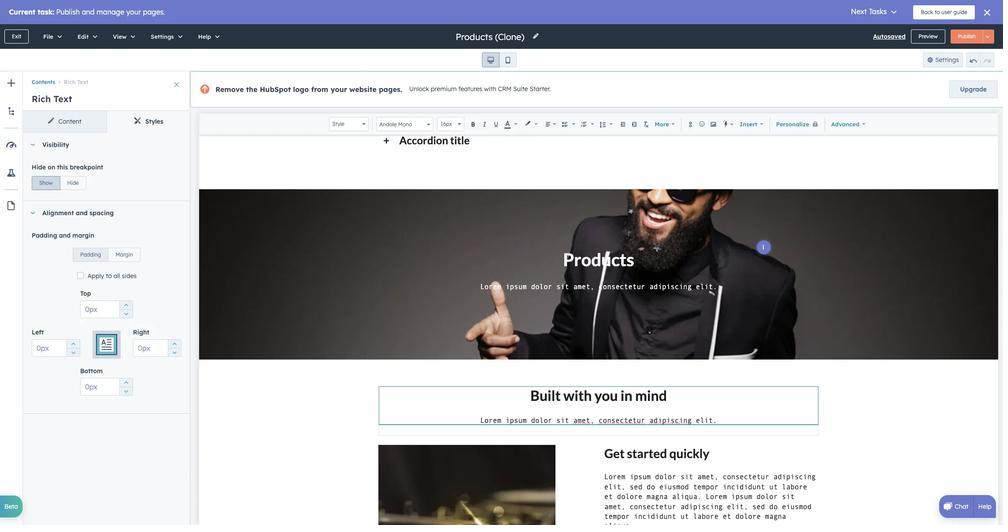 Task type: describe. For each thing, give the bounding box(es) containing it.
top
[[80, 290, 91, 298]]

crm
[[498, 85, 512, 93]]

suite
[[514, 85, 528, 93]]

right
[[133, 329, 149, 337]]

rich text inside navigation
[[64, 79, 88, 86]]

text inside navigation
[[77, 79, 88, 86]]

alignment and spacing
[[42, 209, 114, 217]]

show
[[39, 180, 53, 186]]

view
[[113, 33, 127, 40]]

1 vertical spatial settings button
[[923, 52, 963, 67]]

0 horizontal spatial settings button
[[142, 24, 189, 49]]

exit
[[12, 33, 21, 40]]

left
[[32, 329, 44, 337]]

0 horizontal spatial settings
[[151, 33, 174, 40]]

with
[[484, 85, 497, 93]]

content link
[[23, 111, 107, 132]]

visibility button
[[23, 133, 182, 157]]

margin
[[116, 252, 133, 258]]

alignment
[[42, 209, 74, 217]]

margin
[[72, 232, 94, 240]]

group containing show
[[32, 175, 86, 190]]

file button
[[34, 24, 68, 49]]

and for margin
[[59, 232, 71, 240]]

spacing
[[90, 209, 114, 217]]

from
[[311, 85, 328, 94]]

0 horizontal spatial rich
[[32, 93, 51, 104]]

edit button
[[68, 24, 104, 49]]

padding and margin
[[32, 232, 94, 240]]

edit
[[78, 33, 89, 40]]

rich text button
[[55, 79, 88, 86]]

1 horizontal spatial help
[[979, 503, 992, 511]]

file
[[43, 33, 53, 40]]

1 vertical spatial rich text
[[32, 93, 72, 104]]

styles link
[[107, 111, 190, 132]]

contents
[[32, 79, 55, 86]]

upgrade
[[961, 85, 987, 93]]

0 horizontal spatial text
[[54, 93, 72, 104]]

apply
[[88, 272, 104, 280]]

Margin button
[[108, 248, 141, 262]]

1 horizontal spatial rich
[[64, 79, 76, 86]]

hide button
[[60, 176, 86, 190]]

starter.
[[530, 85, 551, 93]]

logo
[[293, 85, 309, 94]]

remove
[[216, 85, 244, 94]]

features
[[459, 85, 483, 93]]

publish button
[[951, 30, 984, 44]]

help button
[[189, 24, 226, 49]]

autosaved button
[[873, 31, 906, 42]]

navigation containing contents
[[23, 71, 190, 87]]

the
[[246, 85, 258, 94]]

your
[[331, 85, 347, 94]]

on
[[48, 164, 55, 171]]

this
[[57, 164, 68, 171]]



Task type: locate. For each thing, give the bounding box(es) containing it.
autosaved
[[873, 33, 906, 41]]

padding
[[32, 232, 57, 240], [80, 252, 101, 258]]

hide
[[32, 164, 46, 171], [67, 180, 79, 186]]

apply to all sides
[[88, 272, 137, 280]]

unlock premium features with crm suite starter.
[[409, 85, 551, 93]]

0px text field for right
[[133, 340, 182, 357]]

group
[[482, 52, 517, 67], [967, 52, 995, 67], [32, 175, 86, 190], [73, 243, 141, 262], [119, 301, 133, 319], [67, 340, 80, 357], [168, 340, 181, 357], [119, 379, 133, 396]]

0 horizontal spatial hide
[[32, 164, 46, 171]]

and left margin
[[59, 232, 71, 240]]

1 vertical spatial hide
[[67, 180, 79, 186]]

visibility
[[42, 141, 69, 149]]

publish
[[958, 33, 976, 40]]

1 vertical spatial padding
[[80, 252, 101, 258]]

settings
[[151, 33, 174, 40], [936, 56, 959, 64]]

and inside dropdown button
[[76, 209, 88, 217]]

remove the hubspot logo from your website pages.
[[216, 85, 402, 94]]

0 horizontal spatial and
[[59, 232, 71, 240]]

preview button
[[911, 30, 946, 44]]

and left spacing
[[76, 209, 88, 217]]

padding for padding
[[80, 252, 101, 258]]

1 vertical spatial and
[[59, 232, 71, 240]]

padding down margin
[[80, 252, 101, 258]]

unlock
[[409, 85, 429, 93]]

1 horizontal spatial hide
[[67, 180, 79, 186]]

None field
[[455, 31, 527, 43]]

pages.
[[379, 85, 402, 94]]

0px text field for left
[[32, 340, 80, 357]]

settings right view button
[[151, 33, 174, 40]]

1 horizontal spatial padding
[[80, 252, 101, 258]]

help inside button
[[198, 33, 211, 40]]

hide for hide on this breakpoint
[[32, 164, 46, 171]]

text
[[77, 79, 88, 86], [54, 93, 72, 104]]

help
[[198, 33, 211, 40], [979, 503, 992, 511]]

0px text field down left at the left
[[32, 340, 80, 357]]

1 vertical spatial rich
[[32, 93, 51, 104]]

rich right 'contents' button
[[64, 79, 76, 86]]

1 vertical spatial help
[[979, 503, 992, 511]]

0 horizontal spatial help
[[198, 33, 211, 40]]

and
[[76, 209, 88, 217], [59, 232, 71, 240]]

0 vertical spatial padding
[[32, 232, 57, 240]]

rich text
[[64, 79, 88, 86], [32, 93, 72, 104]]

1 horizontal spatial text
[[77, 79, 88, 86]]

bottom
[[80, 368, 103, 375]]

beta button
[[0, 496, 23, 518]]

0 vertical spatial rich text
[[64, 79, 88, 86]]

rich
[[64, 79, 76, 86], [32, 93, 51, 104]]

settings down preview button
[[936, 56, 959, 64]]

group containing padding
[[73, 243, 141, 262]]

tab panel containing visibility
[[23, 133, 190, 526]]

1 vertical spatial text
[[54, 93, 72, 104]]

publish group
[[951, 30, 995, 44]]

0 vertical spatial 0px text field
[[80, 301, 133, 319]]

Padding button
[[73, 248, 109, 262]]

1 horizontal spatial settings
[[936, 56, 959, 64]]

0 vertical spatial settings button
[[142, 24, 189, 49]]

tab list containing content
[[23, 111, 190, 133]]

0px text field down "top"
[[80, 301, 133, 319]]

1 horizontal spatial settings button
[[923, 52, 963, 67]]

rich text right contents
[[64, 79, 88, 86]]

hide left on at the left top of page
[[32, 164, 46, 171]]

preview
[[919, 33, 938, 40]]

close image
[[174, 82, 179, 87]]

0 vertical spatial 0px text field
[[32, 340, 80, 357]]

0 vertical spatial rich
[[64, 79, 76, 86]]

contents button
[[32, 79, 55, 86]]

settings button
[[142, 24, 189, 49], [923, 52, 963, 67]]

chat
[[955, 503, 969, 511]]

0px text field for bottom
[[80, 379, 133, 396]]

styles
[[145, 118, 163, 126]]

hide down hide on this breakpoint
[[67, 180, 79, 186]]

0 vertical spatial text
[[77, 79, 88, 86]]

navigation
[[23, 71, 190, 87]]

rich text down contents
[[32, 93, 72, 104]]

caret image
[[30, 144, 35, 146]]

hide for hide
[[67, 180, 79, 186]]

premium
[[431, 85, 457, 93]]

0px text field for top
[[80, 301, 133, 319]]

0px text field down "bottom"
[[80, 379, 133, 396]]

show button
[[32, 176, 60, 190]]

text right contents
[[77, 79, 88, 86]]

1 vertical spatial 0px text field
[[80, 379, 133, 396]]

tab list
[[23, 111, 190, 133]]

0 vertical spatial settings
[[151, 33, 174, 40]]

hubspot
[[260, 85, 291, 94]]

and for spacing
[[76, 209, 88, 217]]

hide on this breakpoint
[[32, 164, 103, 171]]

view button
[[104, 24, 142, 49]]

to
[[106, 272, 112, 280]]

website
[[350, 85, 377, 94]]

all
[[114, 272, 120, 280]]

0px text field
[[32, 340, 80, 357], [80, 379, 133, 396]]

tab panel
[[23, 133, 190, 526]]

0px text field down the right
[[133, 340, 182, 357]]

caret image
[[30, 212, 35, 214]]

padding down caret icon
[[32, 232, 57, 240]]

0px text field
[[80, 301, 133, 319], [133, 340, 182, 357]]

beta
[[4, 503, 18, 511]]

text down rich text button
[[54, 93, 72, 104]]

0 horizontal spatial padding
[[32, 232, 57, 240]]

alignment and spacing button
[[23, 201, 182, 225]]

1 vertical spatial settings
[[936, 56, 959, 64]]

exit link
[[4, 30, 29, 44]]

padding for padding and margin
[[32, 232, 57, 240]]

0 vertical spatial and
[[76, 209, 88, 217]]

sides
[[122, 272, 137, 280]]

0 vertical spatial hide
[[32, 164, 46, 171]]

upgrade link
[[950, 81, 998, 98]]

rich down contents
[[32, 93, 51, 104]]

1 horizontal spatial and
[[76, 209, 88, 217]]

0 vertical spatial help
[[198, 33, 211, 40]]

breakpoint
[[70, 164, 103, 171]]

padding inside button
[[80, 252, 101, 258]]

content
[[58, 118, 81, 126]]

1 vertical spatial 0px text field
[[133, 340, 182, 357]]

hide inside button
[[67, 180, 79, 186]]



Task type: vqa. For each thing, say whether or not it's contained in the screenshot.
The James Peterson icon
no



